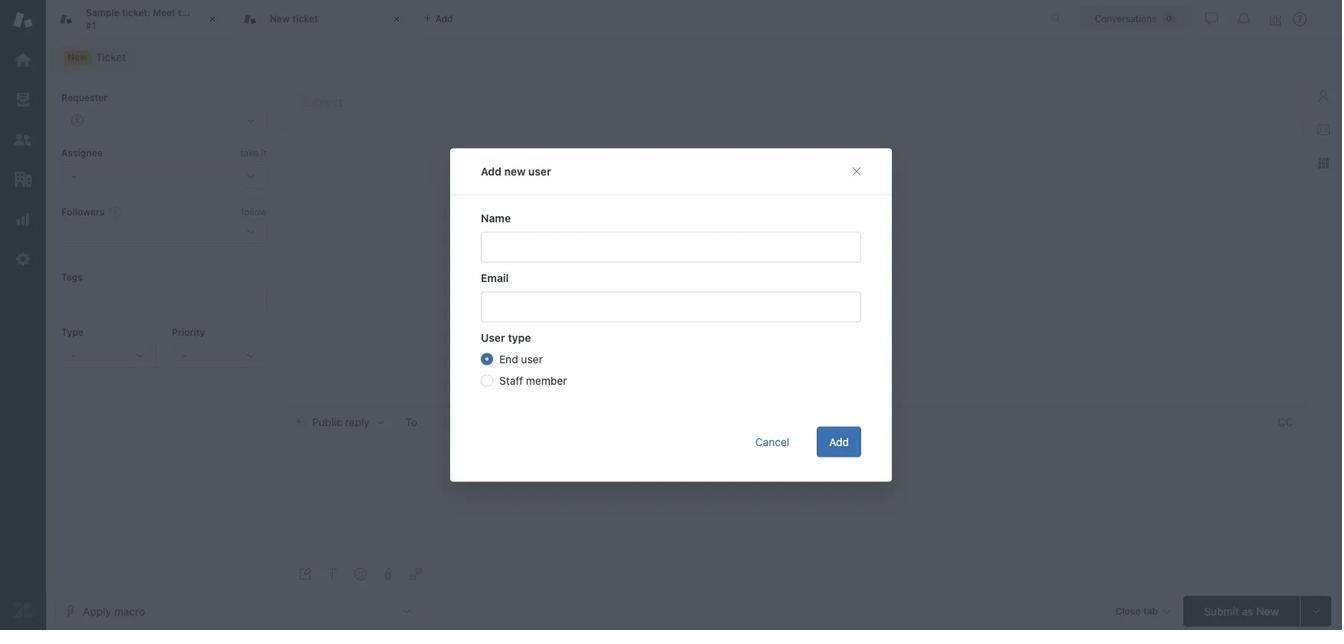 Task type: describe. For each thing, give the bounding box(es) containing it.
conversations
[[1096, 13, 1157, 24]]

0 vertical spatial user
[[529, 165, 551, 178]]

main element
[[0, 0, 46, 631]]

ticket:
[[122, 7, 151, 18]]

cc
[[1278, 416, 1294, 429]]

cancel
[[756, 436, 790, 449]]

tabs tab list
[[46, 0, 1035, 38]]

new ticket tab
[[230, 0, 414, 38]]

1 vertical spatial user
[[521, 353, 543, 366]]

add attachment image
[[382, 569, 394, 581]]

apps image
[[1318, 157, 1331, 170]]

take it
[[240, 148, 267, 158]]

secondary element
[[46, 42, 1343, 73]]

admin image
[[13, 249, 33, 269]]

user
[[481, 331, 505, 344]]

submit
[[1205, 605, 1240, 618]]

new for new ticket
[[270, 13, 290, 24]]

close image
[[205, 12, 220, 27]]

- for type
[[71, 350, 76, 362]]

#1
[[86, 20, 96, 31]]

add new user dialog
[[450, 148, 892, 482]]

type
[[508, 331, 531, 344]]

name
[[481, 212, 511, 224]]

zendesk support image
[[13, 10, 33, 30]]

add link (cmd k) image
[[410, 569, 422, 581]]

cc button
[[1278, 416, 1294, 430]]

views image
[[13, 90, 33, 110]]

- button for type
[[61, 344, 157, 368]]

format text image
[[327, 569, 339, 581]]

ticket inside tab
[[292, 13, 318, 24]]

take it button
[[240, 145, 267, 161]]

ticket inside the sample ticket: meet the ticket #1
[[195, 7, 221, 18]]

organizations image
[[13, 170, 33, 190]]

- for priority
[[182, 350, 187, 362]]

assignee
[[61, 148, 103, 158]]

new for new
[[68, 52, 87, 63]]

end
[[500, 353, 518, 366]]

priority
[[172, 327, 205, 338]]

member
[[526, 374, 567, 387]]

customer context image
[[1318, 90, 1331, 102]]

Name field
[[481, 232, 862, 263]]

cancel button
[[743, 427, 802, 458]]

Subject field
[[298, 92, 1291, 111]]

end user
[[500, 353, 543, 366]]

close modal image
[[851, 165, 863, 178]]

email
[[481, 272, 509, 284]]

add new user
[[481, 165, 551, 178]]

the
[[178, 7, 193, 18]]

take
[[240, 148, 259, 158]]

as
[[1243, 605, 1254, 618]]



Task type: vqa. For each thing, say whether or not it's contained in the screenshot.
CHAT ROUTING link on the bottom left
no



Task type: locate. For each thing, give the bounding box(es) containing it.
draft mode image
[[299, 569, 312, 581]]

staff
[[500, 374, 523, 387]]

tab
[[46, 0, 230, 38]]

1 horizontal spatial - button
[[172, 344, 267, 368]]

2 horizontal spatial new
[[1257, 605, 1280, 618]]

2 - button from the left
[[172, 344, 267, 368]]

add button
[[817, 427, 862, 458]]

- button down priority
[[172, 344, 267, 368]]

0 horizontal spatial add
[[481, 165, 502, 178]]

conversations button
[[1079, 7, 1192, 31]]

1 - button from the left
[[61, 344, 157, 368]]

add right cancel
[[830, 436, 849, 449]]

1 vertical spatial new
[[68, 52, 87, 63]]

insert emojis image
[[355, 569, 367, 581]]

customers image
[[13, 130, 33, 150]]

new inside new ticket tab
[[270, 13, 290, 24]]

type
[[61, 327, 84, 338]]

add left the 'new'
[[481, 165, 502, 178]]

0 horizontal spatial ticket
[[195, 7, 221, 18]]

- button for priority
[[172, 344, 267, 368]]

1 vertical spatial add
[[830, 436, 849, 449]]

0 horizontal spatial new
[[68, 52, 87, 63]]

sample ticket: meet the ticket #1
[[86, 7, 221, 31]]

tags
[[61, 272, 83, 283]]

new right as
[[1257, 605, 1280, 618]]

zendesk products image
[[1271, 15, 1281, 26]]

1 horizontal spatial add
[[830, 436, 849, 449]]

new
[[505, 165, 526, 178]]

zendesk image
[[13, 601, 33, 621]]

add inside 'button'
[[830, 436, 849, 449]]

follow button
[[241, 205, 267, 219]]

meet
[[153, 7, 176, 18]]

0 vertical spatial new
[[270, 13, 290, 24]]

None field
[[427, 415, 1272, 431]]

1 - from the left
[[71, 350, 76, 362]]

user type
[[481, 331, 531, 344]]

close image
[[389, 12, 404, 27]]

reporting image
[[13, 209, 33, 229]]

tab containing sample ticket: meet the ticket
[[46, 0, 230, 38]]

2 - from the left
[[182, 350, 187, 362]]

1 horizontal spatial -
[[182, 350, 187, 362]]

knowledge image
[[1318, 124, 1331, 136]]

add for add
[[830, 436, 849, 449]]

2 vertical spatial new
[[1257, 605, 1280, 618]]

new right close image
[[270, 13, 290, 24]]

- down priority
[[182, 350, 187, 362]]

-
[[71, 350, 76, 362], [182, 350, 187, 362]]

- down type
[[71, 350, 76, 362]]

user right the 'new'
[[529, 165, 551, 178]]

Public reply composer text field
[[290, 439, 1299, 471]]

user
[[529, 165, 551, 178], [521, 353, 543, 366]]

new inside new link
[[68, 52, 87, 63]]

- button
[[61, 344, 157, 368], [172, 344, 267, 368]]

submit as new
[[1205, 605, 1280, 618]]

follow
[[241, 206, 267, 217]]

new down #1
[[68, 52, 87, 63]]

user up "staff member"
[[521, 353, 543, 366]]

0 horizontal spatial - button
[[61, 344, 157, 368]]

Email field
[[481, 292, 862, 323]]

new
[[270, 13, 290, 24], [68, 52, 87, 63], [1257, 605, 1280, 618]]

new ticket
[[270, 13, 318, 24]]

add for add new user
[[481, 165, 502, 178]]

- button down type
[[61, 344, 157, 368]]

0 vertical spatial add
[[481, 165, 502, 178]]

ticket
[[195, 7, 221, 18], [292, 13, 318, 24]]

get help image
[[1294, 12, 1308, 26]]

get started image
[[13, 50, 33, 70]]

sample
[[86, 7, 119, 18]]

1 horizontal spatial new
[[270, 13, 290, 24]]

it
[[261, 148, 267, 158]]

add
[[481, 165, 502, 178], [830, 436, 849, 449]]

1 horizontal spatial ticket
[[292, 13, 318, 24]]

to
[[406, 416, 418, 429]]

staff member
[[500, 374, 567, 387]]

new link
[[54, 47, 136, 68]]

0 horizontal spatial -
[[71, 350, 76, 362]]



